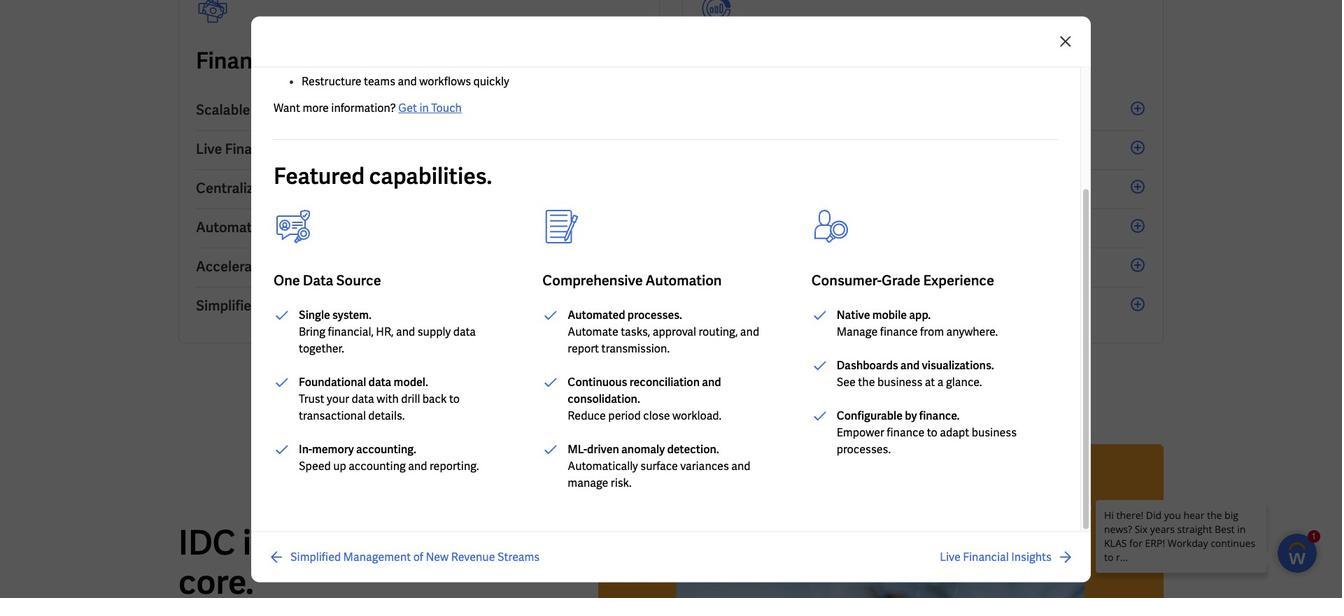 Task type: locate. For each thing, give the bounding box(es) containing it.
1 vertical spatial a
[[938, 375, 944, 390]]

headcount
[[487, 53, 541, 68]]

0 horizontal spatial business
[[878, 375, 923, 390]]

data inside single system. bring financial, hr, and supply data together.
[[453, 325, 476, 340]]

0 horizontal spatial new
[[366, 297, 395, 315]]

1 horizontal spatial new
[[426, 550, 449, 564]]

new inside featured capabilities. "dialog"
[[426, 550, 449, 564]]

1 vertical spatial simplified management of new revenue streams button
[[268, 549, 540, 566]]

0 horizontal spatial simplified
[[196, 297, 260, 315]]

and inside single system. bring financial, hr, and supply data together.
[[396, 325, 415, 340]]

financial
[[196, 46, 288, 76], [253, 101, 311, 119], [225, 140, 283, 158], [964, 550, 1009, 564]]

grow without increasing back-office headcount restructure teams and workflows quickly
[[302, 53, 541, 89]]

anywhere.
[[947, 325, 998, 340]]

0 horizontal spatial to
[[449, 392, 460, 407]]

anomaly
[[622, 443, 665, 457]]

data
[[453, 325, 476, 340], [369, 375, 392, 390], [352, 392, 374, 407]]

0 vertical spatial at
[[925, 375, 936, 390]]

empower
[[837, 426, 885, 440]]

accelerated m&a integration
[[196, 258, 382, 276]]

m&a
[[276, 258, 309, 276]]

processes. down empower
[[837, 443, 891, 457]]

reporting.
[[430, 459, 479, 474]]

1 horizontal spatial simplified
[[291, 550, 341, 564]]

0 vertical spatial automated
[[196, 218, 268, 237]]

period
[[609, 409, 641, 424]]

2 horizontal spatial of
[[437, 46, 458, 76]]

0 vertical spatial live financial insights
[[196, 140, 337, 158]]

revenue
[[398, 297, 453, 315], [451, 550, 495, 564]]

consolidation.
[[568, 392, 641, 407]]

idc infobrief for healthcare image
[[599, 445, 1164, 599]]

2 vertical spatial insights
[[1012, 550, 1052, 564]]

in
[[420, 101, 429, 116]]

and inside automated compliance and audit support button
[[350, 218, 374, 237]]

and up manage
[[847, 297, 871, 315]]

trust
[[299, 392, 325, 407]]

2 vertical spatial of
[[414, 550, 424, 564]]

1 vertical spatial management
[[263, 297, 347, 315]]

0 vertical spatial processes.
[[628, 308, 683, 323]]

1 vertical spatial new
[[426, 550, 449, 564]]

insights
[[700, 46, 782, 76], [286, 140, 337, 158], [1012, 550, 1052, 564]]

care site, service line, and joint venture performance
[[700, 297, 1044, 315]]

at right the agility
[[487, 522, 518, 565]]

1 horizontal spatial at
[[925, 375, 936, 390]]

together.
[[299, 342, 344, 356]]

to right back on the left of the page
[[449, 392, 460, 407]]

business right "adapt"
[[972, 426, 1017, 440]]

finance inside configurable by finance. empower finance to adapt business processes.
[[887, 426, 925, 440]]

revenue inside featured capabilities. "dialog"
[[451, 550, 495, 564]]

to
[[449, 392, 460, 407], [927, 426, 938, 440]]

processes. up tasks,
[[628, 308, 683, 323]]

financial inside featured capabilities. "dialog"
[[964, 550, 1009, 564]]

0 vertical spatial of
[[437, 46, 458, 76]]

0 horizontal spatial at
[[487, 522, 518, 565]]

data right supply
[[453, 325, 476, 340]]

0 vertical spatial streams
[[456, 297, 509, 315]]

increasing
[[373, 53, 425, 68]]

simplified management of new revenue streams button
[[196, 288, 643, 326], [268, 549, 540, 566]]

automated for automated compliance and audit support
[[196, 218, 268, 237]]

back-
[[428, 53, 456, 68]]

a inside the dashboards and visualizations. see the business at a glance.
[[938, 375, 944, 390]]

medical
[[700, 218, 751, 237]]

0 horizontal spatial live financial insights
[[196, 140, 337, 158]]

featured capabilities. dialog
[[0, 0, 1343, 599]]

1 vertical spatial live financial insights
[[940, 550, 1052, 564]]

audit
[[377, 218, 412, 237]]

model.
[[394, 375, 428, 390]]

visualizations.
[[922, 358, 995, 373]]

automated for automated processes. automate tasks, approval routing, and report transmission.
[[568, 308, 626, 323]]

automated up automate
[[568, 308, 626, 323]]

simplified management of new revenue streams inside featured capabilities. "dialog"
[[291, 550, 540, 564]]

featured
[[274, 162, 365, 191]]

a
[[820, 46, 832, 76], [938, 375, 944, 390]]

and right variances
[[732, 459, 751, 474]]

new
[[366, 297, 395, 315], [426, 550, 449, 564]]

of
[[437, 46, 458, 76], [350, 297, 363, 315], [414, 550, 424, 564]]

productivity
[[770, 258, 848, 276]]

finance inside native mobile app. manage finance from anywhere.
[[881, 325, 918, 340]]

care left team
[[700, 258, 730, 276]]

centralized
[[196, 179, 269, 197]]

more
[[303, 101, 329, 116]]

and left the "audit"
[[350, 218, 374, 237]]

the inside idc infobrief: agility at the core.
[[525, 522, 576, 565]]

1 vertical spatial finance
[[887, 426, 925, 440]]

experience
[[924, 272, 995, 290]]

1 horizontal spatial live financial insights button
[[940, 549, 1075, 566]]

1 vertical spatial care
[[700, 258, 730, 276]]

automated inside automated processes. automate tasks, approval routing, and report transmission.
[[568, 308, 626, 323]]

1 horizontal spatial a
[[938, 375, 944, 390]]

1 vertical spatial simplified
[[291, 550, 341, 564]]

0 vertical spatial simplified management of new revenue streams button
[[196, 288, 643, 326]]

0 horizontal spatial a
[[820, 46, 832, 76]]

and inside continuous reconciliation and consolidation. reduce period close workload.
[[702, 375, 722, 390]]

0 horizontal spatial processes.
[[628, 308, 683, 323]]

1 horizontal spatial insights
[[700, 46, 782, 76]]

simplified inside featured capabilities. "dialog"
[[291, 550, 341, 564]]

business up by
[[878, 375, 923, 390]]

0 vertical spatial new
[[366, 297, 395, 315]]

and inside automated processes. automate tasks, approval routing, and report transmission.
[[741, 325, 760, 340]]

care right back-
[[462, 46, 510, 76]]

0 vertical spatial management
[[318, 179, 403, 197]]

care team productivity button
[[700, 249, 1147, 288]]

0 vertical spatial business
[[878, 375, 923, 390]]

care up routing,
[[700, 297, 730, 315]]

foundational
[[299, 375, 367, 390]]

finance down mobile
[[881, 325, 918, 340]]

1 vertical spatial revenue
[[451, 550, 495, 564]]

automate
[[568, 325, 619, 340]]

demand
[[700, 140, 754, 158]]

1 horizontal spatial automated
[[568, 308, 626, 323]]

automated down centralized
[[196, 218, 268, 237]]

simplified management of new revenue streams button inside featured capabilities. "dialog"
[[268, 549, 540, 566]]

0 horizontal spatial the
[[525, 522, 576, 565]]

1 horizontal spatial business
[[972, 426, 1017, 440]]

a right for
[[820, 46, 832, 76]]

variances
[[681, 459, 729, 474]]

0 vertical spatial the
[[859, 375, 876, 390]]

automated inside button
[[196, 218, 268, 237]]

and down site,
[[741, 325, 760, 340]]

and up workload.
[[702, 375, 722, 390]]

featured capabilities.
[[274, 162, 492, 191]]

medical surgical supply utilization button
[[700, 209, 1147, 249]]

0 vertical spatial finance
[[881, 325, 918, 340]]

1 vertical spatial to
[[927, 426, 938, 440]]

with
[[377, 392, 399, 407]]

0 vertical spatial revenue
[[398, 297, 453, 315]]

and down increasing
[[398, 74, 417, 89]]

1 vertical spatial at
[[487, 522, 518, 565]]

centralized grants management
[[196, 179, 403, 197]]

1 horizontal spatial processes.
[[837, 443, 891, 457]]

and down native mobile app. manage finance from anywhere.
[[901, 358, 920, 373]]

get
[[399, 101, 417, 116]]

accounting.
[[356, 443, 417, 457]]

data left with
[[352, 392, 374, 407]]

1 horizontal spatial live
[[940, 550, 961, 564]]

the for see
[[859, 375, 876, 390]]

joint
[[874, 297, 906, 315]]

0 vertical spatial live
[[196, 140, 222, 158]]

quickly
[[474, 74, 510, 89]]

at
[[925, 375, 936, 390], [487, 522, 518, 565]]

and inside in-memory accounting. speed up accounting and reporting.
[[408, 459, 428, 474]]

2 vertical spatial care
[[700, 297, 730, 315]]

live financial insights inside featured capabilities. "dialog"
[[940, 550, 1052, 564]]

simplified
[[196, 297, 260, 315], [291, 550, 341, 564]]

continuous reconciliation and consolidation. reduce period close workload.
[[568, 375, 722, 424]]

see
[[837, 375, 856, 390]]

finance for mobile
[[881, 325, 918, 340]]

mobile
[[873, 308, 908, 323]]

a left glance.
[[938, 375, 944, 390]]

finance
[[881, 325, 918, 340], [887, 426, 925, 440]]

dashboards and visualizations. see the business at a glance.
[[837, 358, 995, 390]]

live financial insights
[[196, 140, 337, 158], [940, 550, 1052, 564]]

care
[[462, 46, 510, 76], [700, 258, 730, 276], [700, 297, 730, 315]]

native
[[837, 308, 871, 323]]

1 vertical spatial streams
[[498, 550, 540, 564]]

0 vertical spatial to
[[449, 392, 460, 407]]

and right hr,
[[396, 325, 415, 340]]

consumer-grade experience
[[812, 272, 995, 290]]

1 vertical spatial business
[[972, 426, 1017, 440]]

1 vertical spatial the
[[525, 522, 576, 565]]

dashboards
[[837, 358, 899, 373]]

data up with
[[369, 375, 392, 390]]

0 vertical spatial insights
[[700, 46, 782, 76]]

0 vertical spatial a
[[820, 46, 832, 76]]

1 vertical spatial simplified management of new revenue streams
[[291, 550, 540, 564]]

to down finance.
[[927, 426, 938, 440]]

the inside the dashboards and visualizations. see the business at a glance.
[[859, 375, 876, 390]]

at down the visualizations.
[[925, 375, 936, 390]]

0 horizontal spatial insights
[[286, 140, 337, 158]]

1 horizontal spatial live financial insights
[[940, 550, 1052, 564]]

reduce
[[568, 409, 606, 424]]

in-
[[299, 443, 312, 457]]

2 horizontal spatial insights
[[1012, 550, 1052, 564]]

0 horizontal spatial of
[[350, 297, 363, 315]]

to inside foundational data model. trust your data with drill back to transactional details.
[[449, 392, 460, 407]]

approval
[[653, 325, 697, 340]]

source
[[336, 272, 381, 290]]

1 horizontal spatial to
[[927, 426, 938, 440]]

single
[[299, 308, 330, 323]]

streams inside featured capabilities. "dialog"
[[498, 550, 540, 564]]

finance down by
[[887, 426, 925, 440]]

and
[[398, 74, 417, 89], [350, 218, 374, 237], [847, 297, 871, 315], [396, 325, 415, 340], [741, 325, 760, 340], [901, 358, 920, 373], [702, 375, 722, 390], [408, 459, 428, 474], [732, 459, 751, 474]]

streams
[[456, 297, 509, 315], [498, 550, 540, 564]]

grants
[[272, 179, 316, 197]]

value-
[[836, 46, 900, 76]]

0 horizontal spatial live financial insights button
[[196, 131, 643, 170]]

0 vertical spatial live financial insights button
[[196, 131, 643, 170]]

simplified management of new revenue streams
[[196, 297, 509, 315], [291, 550, 540, 564]]

1 horizontal spatial the
[[859, 375, 876, 390]]

the for at
[[525, 522, 576, 565]]

0 vertical spatial data
[[453, 325, 476, 340]]

2 vertical spatial management
[[344, 550, 411, 564]]

1 horizontal spatial of
[[414, 550, 424, 564]]

1 vertical spatial automated
[[568, 308, 626, 323]]

2 vertical spatial data
[[352, 392, 374, 407]]

automation
[[646, 272, 722, 290]]

0 horizontal spatial automated
[[196, 218, 268, 237]]

data
[[303, 272, 334, 290]]

and down accounting.
[[408, 459, 428, 474]]

glance.
[[947, 375, 983, 390]]

1 vertical spatial processes.
[[837, 443, 891, 457]]

1 vertical spatial live
[[940, 550, 961, 564]]

0 horizontal spatial live
[[196, 140, 222, 158]]

accounting
[[349, 459, 406, 474]]

medical surgical supply utilization
[[700, 218, 920, 237]]

business
[[878, 375, 923, 390], [972, 426, 1017, 440]]



Task type: describe. For each thing, give the bounding box(es) containing it.
back
[[423, 392, 447, 407]]

routing,
[[699, 325, 738, 340]]

ml-
[[568, 443, 588, 457]]

support
[[415, 218, 466, 237]]

at inside idc infobrief: agility at the core.
[[487, 522, 518, 565]]

detection.
[[668, 443, 720, 457]]

grow
[[302, 53, 329, 68]]

by
[[905, 409, 918, 424]]

ml-driven anomaly detection. automatically surface variances and manage risk.
[[568, 443, 751, 491]]

bring
[[299, 325, 326, 340]]

insights inside featured capabilities. "dialog"
[[1012, 550, 1052, 564]]

financial sustainability  of care delivery
[[196, 46, 598, 76]]

0 vertical spatial simplified management of new revenue streams
[[196, 297, 509, 315]]

close
[[644, 409, 670, 424]]

care for care site, service line, and joint venture performance
[[700, 297, 730, 315]]

app.
[[910, 308, 931, 323]]

touch
[[431, 101, 462, 116]]

hr,
[[376, 325, 394, 340]]

core.
[[179, 561, 254, 599]]

and inside care site, service line, and joint venture performance button
[[847, 297, 871, 315]]

without
[[331, 53, 371, 68]]

transactional
[[299, 409, 366, 424]]

centralized grants management button
[[196, 170, 643, 209]]

utilization
[[854, 218, 920, 237]]

and inside grow without increasing back-office headcount restructure teams and workflows quickly
[[398, 74, 417, 89]]

system.
[[333, 308, 372, 323]]

idc
[[179, 522, 236, 565]]

to inside configurable by finance. empower finance to adapt business processes.
[[927, 426, 938, 440]]

restructure
[[302, 74, 362, 89]]

for
[[786, 46, 815, 76]]

agility
[[387, 522, 480, 565]]

finance for by
[[887, 426, 925, 440]]

configurable
[[837, 409, 903, 424]]

0 vertical spatial care
[[462, 46, 510, 76]]

comprehensive
[[543, 272, 643, 290]]

adapt
[[941, 426, 970, 440]]

memory
[[312, 443, 354, 457]]

management inside button
[[318, 179, 403, 197]]

comprehensive automation
[[543, 272, 722, 290]]

workflows
[[420, 74, 471, 89]]

at inside the dashboards and visualizations. see the business at a glance.
[[925, 375, 936, 390]]

continuous
[[568, 375, 628, 390]]

1 vertical spatial data
[[369, 375, 392, 390]]

processes. inside automated processes. automate tasks, approval routing, and report transmission.
[[628, 308, 683, 323]]

care for care team productivity
[[700, 258, 730, 276]]

your
[[327, 392, 349, 407]]

manage
[[568, 476, 609, 491]]

consumer-
[[812, 272, 882, 290]]

insights for a value-based industry
[[700, 46, 1052, 76]]

scalable financial operations
[[196, 101, 385, 119]]

want
[[274, 101, 300, 116]]

and inside ml-driven anomaly detection. automatically surface variances and manage risk.
[[732, 459, 751, 474]]

accelerated m&a integration button
[[196, 249, 643, 288]]

0 vertical spatial simplified
[[196, 297, 260, 315]]

finance.
[[920, 409, 960, 424]]

driven
[[588, 443, 620, 457]]

scalable financial operations button
[[196, 92, 643, 131]]

demand planning button
[[700, 131, 1147, 170]]

live inside featured capabilities. "dialog"
[[940, 550, 961, 564]]

in-memory accounting. speed up accounting and reporting.
[[299, 443, 479, 474]]

manage
[[837, 325, 878, 340]]

surface
[[641, 459, 678, 474]]

automated compliance and audit support
[[196, 218, 466, 237]]

management inside featured capabilities. "dialog"
[[344, 550, 411, 564]]

performance
[[962, 297, 1044, 315]]

workload.
[[673, 409, 722, 424]]

financial,
[[328, 325, 374, 340]]

processes. inside configurable by finance. empower finance to adapt business processes.
[[837, 443, 891, 457]]

1 vertical spatial live financial insights button
[[940, 549, 1075, 566]]

tasks,
[[621, 325, 651, 340]]

supply
[[418, 325, 451, 340]]

financial inside "button"
[[253, 101, 311, 119]]

accelerated
[[196, 258, 273, 276]]

demand planning
[[700, 140, 813, 158]]

operations
[[314, 101, 385, 119]]

from
[[921, 325, 945, 340]]

supply
[[808, 218, 852, 237]]

risk.
[[611, 476, 632, 491]]

delivery
[[515, 46, 598, 76]]

venture
[[909, 297, 959, 315]]

office
[[456, 53, 484, 68]]

get in touch link
[[399, 101, 462, 116]]

and inside the dashboards and visualizations. see the business at a glance.
[[901, 358, 920, 373]]

configurable by finance. empower finance to adapt business processes.
[[837, 409, 1017, 457]]

1 vertical spatial insights
[[286, 140, 337, 158]]

1 vertical spatial of
[[350, 297, 363, 315]]

transmission.
[[602, 342, 670, 356]]

of inside featured capabilities. "dialog"
[[414, 550, 424, 564]]

one
[[274, 272, 300, 290]]

report
[[568, 342, 599, 356]]

one data source
[[274, 272, 381, 290]]

reconciliation
[[630, 375, 700, 390]]

planning
[[757, 140, 813, 158]]

team
[[733, 258, 767, 276]]

sustainability
[[293, 46, 433, 76]]

business inside the dashboards and visualizations. see the business at a glance.
[[878, 375, 923, 390]]

integration
[[311, 258, 382, 276]]

automated processes. automate tasks, approval routing, and report transmission.
[[568, 308, 760, 356]]

details.
[[369, 409, 405, 424]]

scalable
[[196, 101, 250, 119]]

business inside configurable by finance. empower finance to adapt business processes.
[[972, 426, 1017, 440]]

based
[[900, 46, 963, 76]]



Task type: vqa. For each thing, say whether or not it's contained in the screenshot.


